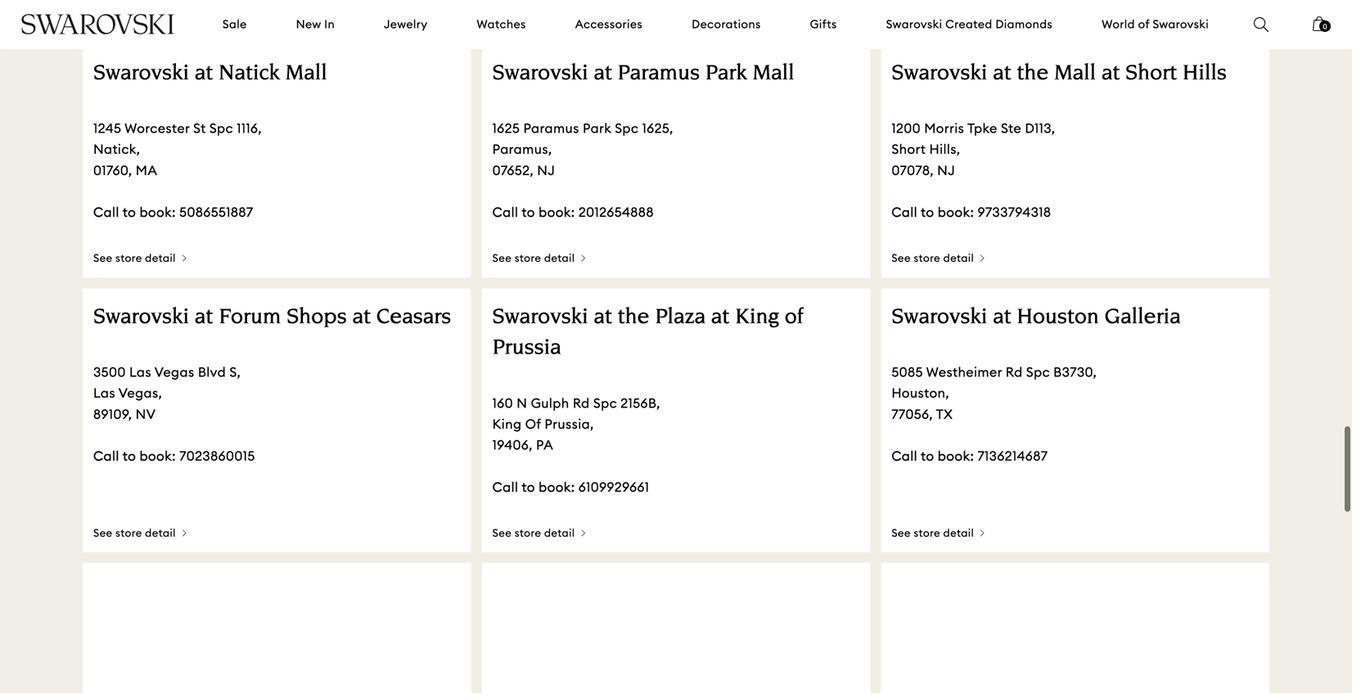 Task type: vqa. For each thing, say whether or not it's contained in the screenshot.
See store detail related to Swarovski at Paramus Park Mall
yes



Task type: describe. For each thing, give the bounding box(es) containing it.
see store detail for swarovski at paramus park mall
[[493, 252, 575, 265]]

morris
[[925, 120, 965, 137]]

5085 westheimer rd spc b3730, houston, 77056, tx
[[892, 364, 1097, 423]]

see store detail link for swarovski at houston galleria
[[892, 527, 985, 542]]

see for swarovski at the plaza at king of prussia
[[493, 527, 512, 540]]

hills,
[[930, 141, 961, 158]]

1245 worcester st spc 1116, natick, 01760, ma
[[93, 120, 262, 179]]

0
[[1324, 22, 1328, 31]]

short for hills
[[1126, 63, 1178, 85]]

in
[[324, 17, 335, 32]]

see store detail for swarovski at natick mall
[[93, 252, 176, 265]]

detail for swarovski at natick mall
[[145, 252, 176, 265]]

call for swarovski at the plaza at king of prussia
[[493, 479, 519, 496]]

swarovski for swarovski at natick mall
[[93, 63, 189, 85]]

book: for swarovski at houston galleria
[[938, 448, 975, 465]]

jewelry
[[384, 17, 428, 32]]

call to book: 2012654888
[[493, 204, 654, 221]]

diamonds
[[996, 17, 1053, 32]]

77056,
[[892, 406, 933, 423]]

n
[[517, 395, 528, 412]]

6109929661
[[579, 479, 650, 496]]

see store detail for swarovski at the mall at short hills
[[892, 252, 975, 265]]

hills
[[1183, 63, 1227, 85]]

swarovski for swarovski at forum shops at ceasars
[[93, 307, 189, 329]]

call to book: 6109929661
[[493, 479, 650, 496]]

5085
[[892, 364, 924, 381]]

see store detail link for swarovski at natick mall
[[93, 252, 187, 267]]

store for swarovski at the mall at short hills
[[914, 252, 941, 265]]

19406,
[[493, 437, 533, 454]]

book: for swarovski at the mall at short hills
[[938, 204, 975, 221]]

see store detail link for swarovski at the plaza at king of prussia
[[493, 527, 586, 542]]

accessories link
[[575, 16, 643, 32]]

natick,
[[93, 141, 140, 158]]

call to book: 9733794318
[[892, 204, 1052, 221]]

ceasars
[[376, 307, 451, 329]]

detail for swarovski at paramus park mall
[[544, 252, 575, 265]]

2 mall from the left
[[753, 63, 795, 85]]

book: for swarovski at paramus park mall
[[539, 204, 575, 221]]

1625 paramus park spc 1625, paramus, 07652, nj
[[493, 120, 674, 179]]

07078,
[[892, 162, 934, 179]]

new in
[[296, 17, 335, 32]]

prussia,
[[545, 416, 594, 433]]

store for swarovski at forum shops at ceasars
[[115, 527, 142, 540]]

worcester
[[125, 120, 190, 137]]

tx
[[936, 406, 953, 423]]

swarovski at the plaza at king of prussia
[[493, 307, 804, 360]]

see store detail for swarovski at forum shops at ceasars
[[93, 527, 176, 540]]

at for swarovski at houston galleria
[[993, 307, 1012, 329]]

89109,
[[93, 406, 132, 423]]

call for swarovski at forum shops at ceasars
[[93, 448, 119, 465]]

swarovski for swarovski created diamonds
[[887, 17, 943, 32]]

1 vertical spatial las
[[93, 385, 115, 402]]

b3730,
[[1054, 364, 1097, 381]]

world
[[1102, 17, 1136, 32]]

gifts
[[810, 17, 837, 32]]

to for swarovski at the plaza at king of prussia
[[522, 479, 535, 496]]

arrow medium image for natick
[[182, 255, 187, 262]]

decorations link
[[692, 16, 761, 32]]

call to book: 7136214687
[[892, 448, 1048, 465]]

call to book: 7023860015
[[93, 448, 255, 465]]

1 horizontal spatial park
[[706, 63, 748, 85]]

store for swarovski at paramus park mall
[[515, 252, 542, 265]]

shops
[[287, 307, 347, 329]]

vegas,
[[119, 385, 162, 402]]

the for plaza
[[618, 307, 650, 329]]

swarovski created diamonds link
[[887, 16, 1053, 32]]

swarovski created diamonds
[[887, 17, 1053, 32]]

1116,
[[237, 120, 262, 137]]

swarovski at the mall at short hills
[[892, 63, 1227, 85]]

s,
[[230, 364, 241, 381]]

0 vertical spatial las
[[129, 364, 151, 381]]

store for swarovski at the plaza at king of prussia
[[515, 527, 542, 540]]

1 horizontal spatial paramus
[[618, 63, 700, 85]]

spc for natick
[[210, 120, 233, 137]]

swarovski at forum shops at ceasars
[[93, 307, 451, 329]]

swarovski at paramus park mall
[[493, 63, 795, 85]]

swarovski for swarovski at the mall at short hills
[[892, 63, 988, 85]]

of
[[525, 416, 541, 433]]

01760,
[[93, 162, 132, 179]]

decorations
[[692, 17, 761, 32]]

see store detail link for swarovski at the mall at short hills
[[892, 252, 985, 267]]

king inside swarovski at the plaza at king of prussia
[[735, 307, 780, 329]]

1625
[[493, 120, 520, 137]]

d113,
[[1026, 120, 1056, 137]]

see for swarovski at forum shops at ceasars
[[93, 527, 113, 540]]

blvd
[[198, 364, 226, 381]]

new
[[296, 17, 321, 32]]

store for swarovski at natick mall
[[115, 252, 142, 265]]

galleria
[[1105, 307, 1181, 329]]

1200 morris tpke ste d113, short hills, 07078, nj
[[892, 120, 1056, 179]]

2156b,
[[621, 395, 661, 412]]

pa
[[536, 437, 554, 454]]

ste
[[1001, 120, 1022, 137]]

call for swarovski at houston galleria
[[892, 448, 918, 465]]

vegas
[[155, 364, 195, 381]]

gulph
[[531, 395, 570, 412]]

detail for swarovski at forum shops at ceasars
[[145, 527, 176, 540]]

at for swarovski at forum shops at ceasars
[[195, 307, 213, 329]]

3500
[[93, 364, 126, 381]]

nv
[[136, 406, 156, 423]]

arrow medium image for houston
[[981, 530, 985, 537]]



Task type: locate. For each thing, give the bounding box(es) containing it.
las up vegas,
[[129, 364, 151, 381]]

see for swarovski at the mall at short hills
[[892, 252, 911, 265]]

see store detail for swarovski at houston galleria
[[892, 527, 975, 540]]

short inside the "1200 morris tpke ste d113, short hills, 07078, nj"
[[892, 141, 926, 158]]

spc for houston
[[1027, 364, 1051, 381]]

to down nv
[[123, 448, 136, 465]]

spc inside 5085 westheimer rd spc b3730, houston, 77056, tx
[[1027, 364, 1051, 381]]

forum
[[219, 307, 281, 329]]

swarovski at natick mall
[[93, 63, 327, 85]]

rd inside 160 n gulph rd spc 2156b, king of prussia, 19406, pa
[[573, 395, 590, 412]]

swarovski
[[887, 17, 943, 32], [1153, 17, 1210, 32], [93, 63, 189, 85], [493, 63, 589, 85], [892, 63, 988, 85], [93, 307, 189, 329], [493, 307, 589, 329], [892, 307, 988, 329]]

1 horizontal spatial las
[[129, 364, 151, 381]]

paramus,
[[493, 141, 552, 158]]

0 horizontal spatial rd
[[573, 395, 590, 412]]

sale link
[[223, 16, 247, 32]]

0 horizontal spatial of
[[785, 307, 804, 329]]

short down 1200
[[892, 141, 926, 158]]

nj inside the 1625 paramus park spc 1625, paramus, 07652, nj
[[537, 162, 555, 179]]

0 vertical spatial paramus
[[618, 63, 700, 85]]

the
[[1017, 63, 1049, 85], [618, 307, 650, 329]]

call for swarovski at paramus park mall
[[493, 204, 519, 221]]

0 vertical spatial king
[[735, 307, 780, 329]]

see for swarovski at paramus park mall
[[493, 252, 512, 265]]

store
[[115, 252, 142, 265], [515, 252, 542, 265], [914, 252, 941, 265], [115, 527, 142, 540], [515, 527, 542, 540], [914, 527, 941, 540]]

arrow medium image down call to book: 9733794318
[[981, 255, 985, 262]]

mall for swarovski at the mall at short hills
[[1055, 63, 1097, 85]]

watches link
[[477, 16, 526, 32]]

st
[[193, 120, 206, 137]]

swarovski for swarovski at houston galleria
[[892, 307, 988, 329]]

1 horizontal spatial rd
[[1006, 364, 1023, 381]]

1 vertical spatial the
[[618, 307, 650, 329]]

houston
[[1017, 307, 1100, 329]]

detail down "call to book: 6109929661"
[[544, 527, 575, 540]]

arrow medium image down call to book: 2012654888
[[582, 255, 586, 262]]

mall down decorations link
[[753, 63, 795, 85]]

spc left 1625,
[[615, 120, 639, 137]]

paramus up paramus,
[[524, 120, 580, 137]]

0 horizontal spatial short
[[892, 141, 926, 158]]

sale
[[223, 17, 247, 32]]

at right plaza
[[711, 307, 730, 329]]

1 vertical spatial rd
[[573, 395, 590, 412]]

at left natick
[[195, 63, 213, 85]]

arrow medium image down "call to book: 7023860015"
[[182, 530, 187, 537]]

3500 las vegas blvd s, las vegas, 89109, nv
[[93, 364, 241, 423]]

spc for paramus
[[615, 120, 639, 137]]

of
[[1139, 17, 1150, 32], [785, 307, 804, 329]]

swarovski up prussia
[[493, 307, 589, 329]]

mall down new
[[286, 63, 327, 85]]

at down diamonds
[[993, 63, 1012, 85]]

0 horizontal spatial las
[[93, 385, 115, 402]]

houston,
[[892, 385, 950, 402]]

call for swarovski at natick mall
[[93, 204, 119, 221]]

1 horizontal spatial mall
[[753, 63, 795, 85]]

book:
[[140, 204, 176, 221], [539, 204, 575, 221], [938, 204, 975, 221], [140, 448, 176, 465], [938, 448, 975, 465], [539, 479, 575, 496]]

mall for swarovski at natick mall
[[286, 63, 327, 85]]

book: left 9733794318
[[938, 204, 975, 221]]

0 horizontal spatial park
[[583, 120, 612, 137]]

call down 07652,
[[493, 204, 519, 221]]

detail for swarovski at the plaza at king of prussia
[[544, 527, 575, 540]]

1 horizontal spatial short
[[1126, 63, 1178, 85]]

at right shops
[[353, 307, 371, 329]]

detail down call to book: 7136214687
[[944, 527, 975, 540]]

book: down pa at the left
[[539, 479, 575, 496]]

las down 3500
[[93, 385, 115, 402]]

park down decorations link
[[706, 63, 748, 85]]

book: for swarovski at the plaza at king of prussia
[[539, 479, 575, 496]]

to for swarovski at natick mall
[[123, 204, 136, 221]]

created
[[946, 17, 993, 32]]

arrow medium image
[[182, 530, 187, 537], [582, 530, 586, 537]]

1200
[[892, 120, 921, 137]]

to for swarovski at forum shops at ceasars
[[123, 448, 136, 465]]

call down 07078,
[[892, 204, 918, 221]]

store for swarovski at houston galleria
[[914, 527, 941, 540]]

prussia
[[493, 338, 561, 360]]

king
[[735, 307, 780, 329], [493, 416, 522, 433]]

2012654888
[[579, 204, 654, 221]]

nj
[[537, 162, 555, 179], [938, 162, 956, 179]]

swarovski for swarovski at paramus park mall
[[493, 63, 589, 85]]

king inside 160 n gulph rd spc 2156b, king of prussia, 19406, pa
[[493, 416, 522, 433]]

accessories
[[575, 17, 643, 32]]

paramus inside the 1625 paramus park spc 1625, paramus, 07652, nj
[[524, 120, 580, 137]]

detail down call to book: 9733794318
[[944, 252, 975, 265]]

swarovski inside swarovski at the plaza at king of prussia
[[493, 307, 589, 329]]

0 vertical spatial the
[[1017, 63, 1049, 85]]

rd right westheimer
[[1006, 364, 1023, 381]]

arrow medium image down "call to book: 6109929661"
[[582, 530, 586, 537]]

0 vertical spatial of
[[1139, 17, 1150, 32]]

park left 1625,
[[583, 120, 612, 137]]

las
[[129, 364, 151, 381], [93, 385, 115, 402]]

0 horizontal spatial mall
[[286, 63, 327, 85]]

call down 19406,
[[493, 479, 519, 496]]

arrow medium image down call to book: 5086551887
[[182, 255, 187, 262]]

swarovski up hills
[[1153, 17, 1210, 32]]

0 vertical spatial park
[[706, 63, 748, 85]]

the left plaza
[[618, 307, 650, 329]]

1 vertical spatial paramus
[[524, 120, 580, 137]]

swarovski up westheimer
[[892, 307, 988, 329]]

1 horizontal spatial the
[[1017, 63, 1049, 85]]

book: left 2012654888
[[539, 204, 575, 221]]

book: down tx
[[938, 448, 975, 465]]

swarovski left created
[[887, 17, 943, 32]]

the inside swarovski at the plaza at king of prussia
[[618, 307, 650, 329]]

2 horizontal spatial mall
[[1055, 63, 1097, 85]]

new in link
[[296, 16, 335, 32]]

1245
[[93, 120, 121, 137]]

0 link
[[1313, 15, 1331, 43]]

arrow medium image down call to book: 7136214687
[[981, 530, 985, 537]]

watches
[[477, 17, 526, 32]]

spc left "b3730," on the bottom
[[1027, 364, 1051, 381]]

book: for swarovski at forum shops at ceasars
[[140, 448, 176, 465]]

spc inside 160 n gulph rd spc 2156b, king of prussia, 19406, pa
[[594, 395, 617, 412]]

rd inside 5085 westheimer rd spc b3730, houston, 77056, tx
[[1006, 364, 1023, 381]]

to down the 01760,
[[123, 204, 136, 221]]

0 horizontal spatial the
[[618, 307, 650, 329]]

king right plaza
[[735, 307, 780, 329]]

cart-mobile image image
[[1313, 16, 1327, 31]]

at for swarovski at the plaza at king of prussia
[[594, 307, 612, 329]]

see store detail
[[93, 252, 176, 265], [493, 252, 575, 265], [892, 252, 975, 265], [93, 527, 176, 540], [493, 527, 575, 540], [892, 527, 975, 540]]

1 vertical spatial of
[[785, 307, 804, 329]]

search image image
[[1255, 17, 1269, 32]]

world of swarovski link
[[1102, 16, 1210, 32]]

park inside the 1625 paramus park spc 1625, paramus, 07652, nj
[[583, 120, 612, 137]]

park
[[706, 63, 748, 85], [583, 120, 612, 137]]

swarovski up worcester
[[93, 63, 189, 85]]

arrow medium image
[[182, 255, 187, 262], [582, 255, 586, 262], [981, 255, 985, 262], [981, 530, 985, 537]]

07652,
[[493, 162, 534, 179]]

nj down paramus,
[[537, 162, 555, 179]]

call
[[93, 204, 119, 221], [493, 204, 519, 221], [892, 204, 918, 221], [93, 448, 119, 465], [892, 448, 918, 465], [493, 479, 519, 496]]

detail
[[145, 252, 176, 265], [544, 252, 575, 265], [944, 252, 975, 265], [145, 527, 176, 540], [544, 527, 575, 540], [944, 527, 975, 540]]

0 vertical spatial short
[[1126, 63, 1178, 85]]

arrow medium image for the
[[981, 255, 985, 262]]

1 horizontal spatial of
[[1139, 17, 1150, 32]]

call down 89109,
[[93, 448, 119, 465]]

detail for swarovski at the mall at short hills
[[944, 252, 975, 265]]

1 horizontal spatial nj
[[938, 162, 956, 179]]

see store detail link
[[93, 252, 187, 267], [493, 252, 586, 267], [892, 252, 985, 267], [93, 527, 187, 542], [493, 527, 586, 542], [892, 527, 985, 542]]

book: down "ma"
[[140, 204, 176, 221]]

spc left 2156b,
[[594, 395, 617, 412]]

1 mall from the left
[[286, 63, 327, 85]]

world of swarovski
[[1102, 17, 1210, 32]]

tpke
[[968, 120, 998, 137]]

160
[[493, 395, 513, 412]]

paramus up 1625,
[[618, 63, 700, 85]]

nj down the hills,
[[938, 162, 956, 179]]

swarovski image
[[20, 14, 175, 35]]

to for swarovski at paramus park mall
[[522, 204, 535, 221]]

natick
[[219, 63, 280, 85]]

at for swarovski at the mall at short hills
[[993, 63, 1012, 85]]

at
[[195, 63, 213, 85], [594, 63, 612, 85], [993, 63, 1012, 85], [1102, 63, 1121, 85], [195, 307, 213, 329], [353, 307, 371, 329], [594, 307, 612, 329], [711, 307, 730, 329], [993, 307, 1012, 329]]

1 horizontal spatial arrow medium image
[[582, 530, 586, 537]]

1625,
[[643, 120, 674, 137]]

call down 77056,
[[892, 448, 918, 465]]

swarovski for swarovski at the plaza at king of prussia
[[493, 307, 589, 329]]

rd up prussia,
[[573, 395, 590, 412]]

spc
[[210, 120, 233, 137], [615, 120, 639, 137], [1027, 364, 1051, 381], [594, 395, 617, 412]]

7023860015
[[179, 448, 255, 465]]

king down 160
[[493, 416, 522, 433]]

to down 07652,
[[522, 204, 535, 221]]

spc right "st"
[[210, 120, 233, 137]]

at down world
[[1102, 63, 1121, 85]]

nj inside the "1200 morris tpke ste d113, short hills, 07078, nj"
[[938, 162, 956, 179]]

0 horizontal spatial paramus
[[524, 120, 580, 137]]

call down the 01760,
[[93, 204, 119, 221]]

see store detail link for swarovski at forum shops at ceasars
[[93, 527, 187, 542]]

at down accessories link
[[594, 63, 612, 85]]

arrow medium image for forum
[[182, 530, 187, 537]]

short for hills,
[[892, 141, 926, 158]]

detail for swarovski at houston galleria
[[944, 527, 975, 540]]

see store detail link for swarovski at paramus park mall
[[493, 252, 586, 267]]

gifts link
[[810, 16, 837, 32]]

see for swarovski at natick mall
[[93, 252, 113, 265]]

9733794318
[[978, 204, 1052, 221]]

to down 07078,
[[921, 204, 935, 221]]

swarovski at houston galleria
[[892, 307, 1181, 329]]

160 n gulph rd spc 2156b, king of prussia, 19406, pa
[[493, 395, 661, 454]]

at for swarovski at natick mall
[[195, 63, 213, 85]]

plaza
[[655, 307, 706, 329]]

mall up d113,
[[1055, 63, 1097, 85]]

0 horizontal spatial king
[[493, 416, 522, 433]]

1 vertical spatial park
[[583, 120, 612, 137]]

1 arrow medium image from the left
[[182, 530, 187, 537]]

at left plaza
[[594, 307, 612, 329]]

of inside swarovski at the plaza at king of prussia
[[785, 307, 804, 329]]

book: down nv
[[140, 448, 176, 465]]

7136214687
[[978, 448, 1048, 465]]

short
[[1126, 63, 1178, 85], [892, 141, 926, 158]]

short down world of swarovski link
[[1126, 63, 1178, 85]]

to for swarovski at the mall at short hills
[[921, 204, 935, 221]]

1 nj from the left
[[537, 162, 555, 179]]

detail down "call to book: 7023860015"
[[145, 527, 176, 540]]

0 horizontal spatial arrow medium image
[[182, 530, 187, 537]]

5086551887
[[179, 204, 253, 221]]

at for swarovski at paramus park mall
[[594, 63, 612, 85]]

at left forum
[[195, 307, 213, 329]]

3 mall from the left
[[1055, 63, 1097, 85]]

arrow medium image for paramus
[[582, 255, 586, 262]]

see
[[93, 252, 113, 265], [493, 252, 512, 265], [892, 252, 911, 265], [93, 527, 113, 540], [493, 527, 512, 540], [892, 527, 911, 540]]

2 arrow medium image from the left
[[582, 530, 586, 537]]

ma
[[136, 162, 157, 179]]

paramus
[[618, 63, 700, 85], [524, 120, 580, 137]]

to down 19406,
[[522, 479, 535, 496]]

see for swarovski at houston galleria
[[892, 527, 911, 540]]

spc inside 1245 worcester st spc 1116, natick, 01760, ma
[[210, 120, 233, 137]]

call to book: 5086551887
[[93, 204, 253, 221]]

to down 77056,
[[921, 448, 935, 465]]

the for mall
[[1017, 63, 1049, 85]]

2 nj from the left
[[938, 162, 956, 179]]

1 vertical spatial short
[[892, 141, 926, 158]]

0 horizontal spatial nj
[[537, 162, 555, 179]]

swarovski up morris
[[892, 63, 988, 85]]

1 horizontal spatial king
[[735, 307, 780, 329]]

westheimer
[[927, 364, 1003, 381]]

to for swarovski at houston galleria
[[921, 448, 935, 465]]

arrow medium image for the
[[582, 530, 586, 537]]

call for swarovski at the mall at short hills
[[892, 204, 918, 221]]

swarovski down watches link in the top left of the page
[[493, 63, 589, 85]]

the down diamonds
[[1017, 63, 1049, 85]]

book: for swarovski at natick mall
[[140, 204, 176, 221]]

spc inside the 1625 paramus park spc 1625, paramus, 07652, nj
[[615, 120, 639, 137]]

swarovski up 3500
[[93, 307, 189, 329]]

0 vertical spatial rd
[[1006, 364, 1023, 381]]

at left "houston"
[[993, 307, 1012, 329]]

1 vertical spatial king
[[493, 416, 522, 433]]

jewelry link
[[384, 16, 428, 32]]

detail down call to book: 5086551887
[[145, 252, 176, 265]]

see store detail for swarovski at the plaza at king of prussia
[[493, 527, 575, 540]]

detail down call to book: 2012654888
[[544, 252, 575, 265]]



